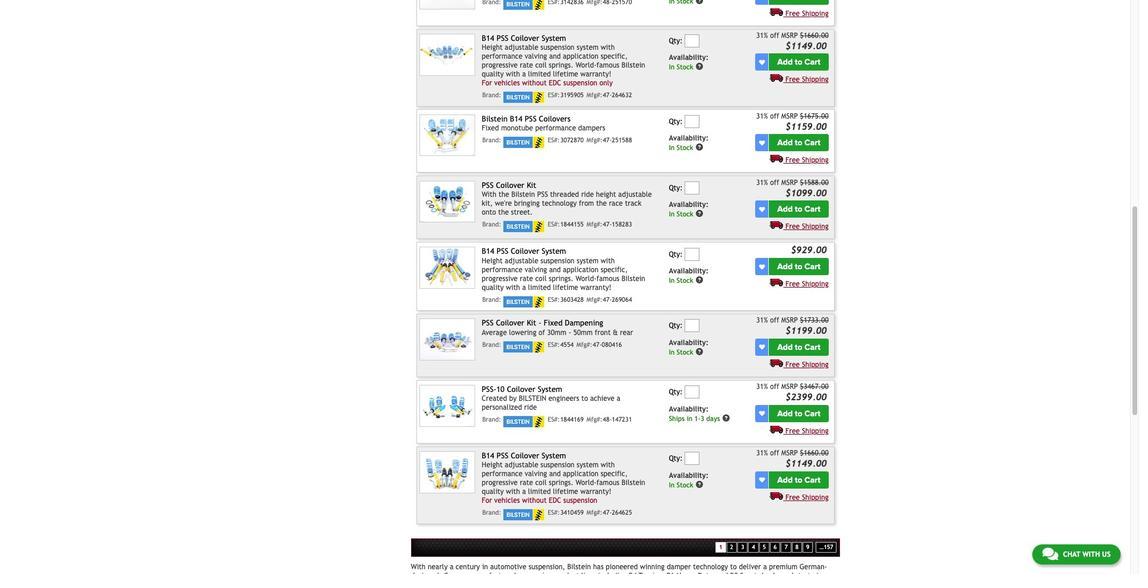 Task type: locate. For each thing, give the bounding box(es) containing it.
springs. inside the b14 pss coilover system height adjustable suspension system with performance valving and application specific, progressive rate coil springs. world-famous bilstein quality with a limited lifetime warranty!
[[549, 275, 574, 283]]

valving inside b14 pss coilover system height adjustable suspension system with performance valving and application specific, progressive rate coil springs. world-famous bilstein quality with a limited lifetime warranty! for vehicles without edc suspension
[[525, 470, 547, 479]]

progressive
[[482, 61, 518, 70], [482, 275, 518, 283], [482, 479, 518, 488]]

coilover
[[496, 181, 525, 190]]

1 horizontal spatial fixed
[[544, 319, 563, 328]]

6 stock from the top
[[677, 481, 694, 489]]

mfg#: down 50mm
[[577, 341, 593, 348]]

0 vertical spatial edc
[[549, 79, 562, 87]]

7 qty: from the top
[[669, 455, 683, 463]]

stock for b14 pss coilover system height adjustable suspension system with performance valving and application specific, progressive rate coil springs. world-famous bilstein quality with a limited lifetime warranty! for vehicles without edc suspension only
[[677, 63, 694, 71]]

suspension inside the b14 pss coilover system height adjustable suspension system with performance valving and application specific, progressive rate coil springs. world-famous bilstein quality with a limited lifetime warranty!
[[541, 257, 575, 265]]

bilstein up bringing
[[512, 190, 535, 199]]

es#3072870 - 47-251588 - bilstein b14 pss coilovers - fixed monotube performance dampers - bilstein - audi volkswagen image
[[420, 114, 475, 156]]

and inside b14 pss coilover system height adjustable suspension system with performance valving and application specific, progressive rate coil springs. world-famous bilstein quality with a limited lifetime warranty! for vehicles without edc suspension
[[549, 470, 561, 479]]

quality for b14 pss coilover system height adjustable suspension system with performance valving and application specific, progressive rate coil springs. world-famous bilstein quality with a limited lifetime warranty! for vehicles without edc suspension
[[482, 488, 504, 496]]

system inside the b14 pss coilover system height adjustable suspension system with performance valving and application specific, progressive rate coil springs. world-famous bilstein quality with a limited lifetime warranty!
[[542, 247, 566, 256]]

5 31% from the top
[[757, 383, 768, 391]]

vehicles
[[495, 79, 520, 87], [495, 497, 520, 505]]

and inside 'b14 pss coilover system height adjustable suspension system with performance valving and application specific, progressive rate coil springs. world-famous bilstein quality with a limited lifetime warranty! for vehicles without edc suspension only'
[[549, 52, 561, 61]]

2 vertical spatial valving
[[525, 470, 547, 479]]

personalized
[[482, 404, 522, 412]]

of
[[539, 329, 545, 337]]

3 availability: in stock from the top
[[669, 201, 709, 218]]

2 add to cart from the top
[[778, 138, 821, 148]]

1 vertical spatial without
[[522, 497, 547, 505]]

free shipping image down 31% off msrp $1588.00 $1099.00
[[770, 221, 784, 229]]

$1733.00
[[800, 317, 829, 325]]

question sign image
[[696, 0, 704, 4], [696, 210, 704, 218], [723, 414, 731, 422], [696, 481, 704, 489]]

lifetime for b14 pss coilover system height adjustable suspension system with performance valving and application specific, progressive rate coil springs. world-famous bilstein quality with a limited lifetime warranty! for vehicles without edc suspension
[[553, 488, 579, 496]]

0 vertical spatial $1660.00
[[800, 31, 829, 40]]

german- up struts
[[800, 564, 828, 572]]

47- down 'dampers'
[[603, 137, 612, 144]]

2 in from the top
[[669, 144, 675, 152]]

$2399.00
[[786, 392, 827, 403]]

warranty! up es#: 3603428 mfg#: 47-269064 at bottom
[[581, 284, 612, 292]]

qty: for b14 pss coilover system height adjustable suspension system with performance valving and application specific, progressive rate coil springs. world-famous bilstein quality with a limited lifetime warranty! for vehicles without edc suspension
[[669, 455, 683, 463]]

engineers
[[549, 395, 580, 403]]

None text field
[[685, 115, 700, 128], [685, 248, 700, 261], [685, 452, 700, 465], [685, 115, 700, 128], [685, 248, 700, 261], [685, 452, 700, 465]]

1 vertical spatial b14 pss coilover system link
[[482, 247, 566, 256]]

1 vertical spatial german-
[[444, 572, 472, 575]]

1 horizontal spatial technology
[[694, 564, 728, 572]]

pss
[[497, 34, 509, 43], [525, 114, 537, 123], [482, 181, 494, 190], [538, 190, 548, 199], [497, 247, 509, 256], [482, 319, 494, 328], [497, 452, 509, 461]]

b14
[[482, 34, 495, 43], [510, 114, 523, 123], [482, 247, 495, 256], [482, 452, 495, 461]]

5 add to cart from the top
[[778, 342, 821, 352]]

specific, for b14 pss coilover system height adjustable suspension system with performance valving and application specific, progressive rate coil springs. world-famous bilstein quality with a limited lifetime warranty! for vehicles without edc suspension only
[[601, 52, 628, 61]]

coilover inside b14 pss coilover system height adjustable suspension system with performance valving and application specific, progressive rate coil springs. world-famous bilstein quality with a limited lifetime warranty! for vehicles without edc suspension
[[511, 452, 540, 461]]

1 application from the top
[[563, 52, 599, 61]]

progressive for b14 pss coilover system height adjustable suspension system with performance valving and application specific, progressive rate coil springs. world-famous bilstein quality with a limited lifetime warranty! for vehicles without edc suspension
[[482, 479, 518, 488]]

pss right es#3195905 - 47-264632 - b14 pss coilover system - height adjustable suspension system with performance valving and application specific, progressive rate coil springs. world-famous bilstein quality with a limited lifetime warranty! - bilstein - bmw image
[[497, 34, 509, 43]]

system inside 'b14 pss coilover system height adjustable suspension system with performance valving and application specific, progressive rate coil springs. world-famous bilstein quality with a limited lifetime warranty! for vehicles without edc suspension only'
[[542, 34, 566, 43]]

- up 4554
[[569, 329, 572, 337]]

4 free shipping from the top
[[786, 223, 829, 231]]

2 vertical spatial free shipping image
[[770, 278, 784, 287]]

edc up 3410459
[[549, 497, 562, 505]]

1 vertical spatial in
[[482, 564, 488, 572]]

and inside the b14 pss coilover system height adjustable suspension system with performance valving and application specific, progressive rate coil springs. world-famous bilstein quality with a limited lifetime warranty!
[[549, 266, 561, 274]]

2 specific, from the top
[[601, 266, 628, 274]]

1 $1660.00 from the top
[[800, 31, 829, 40]]

es#: left 1844169
[[548, 416, 560, 424]]

1 vertical spatial edc
[[549, 497, 562, 505]]

free shipping image
[[770, 7, 784, 16], [770, 154, 784, 163], [770, 278, 784, 287]]

in for pss coilover kit - fixed dampening average lowering of 30mm - 50mm front & rear
[[669, 348, 675, 356]]

1 vertical spatial for
[[482, 497, 492, 505]]

coil
[[536, 61, 547, 70], [536, 275, 547, 283], [536, 479, 547, 488]]

system down es#: 1844155 mfg#: 47-158283
[[577, 257, 599, 265]]

height right es#3195905 - 47-264632 - b14 pss coilover system - height adjustable suspension system with performance valving and application specific, progressive rate coil springs. world-famous bilstein quality with a limited lifetime warranty! - bilstein - bmw image
[[482, 43, 503, 52]]

rate inside 'b14 pss coilover system height adjustable suspension system with performance valving and application specific, progressive rate coil springs. world-famous bilstein quality with a limited lifetime warranty! for vehicles without edc suspension only'
[[520, 61, 533, 70]]

0 vertical spatial without
[[522, 79, 547, 87]]

2 link
[[727, 542, 737, 553]]

mfg#: down from
[[587, 221, 603, 228]]

b14 for b14 pss coilover system height adjustable suspension system with performance valving and application specific, progressive rate coil springs. world-famous bilstein quality with a limited lifetime warranty! for vehicles without edc suspension
[[482, 452, 495, 461]]

lifetime up the 3195905
[[553, 70, 579, 79]]

6 qty: from the top
[[669, 388, 683, 397]]

6 add from the top
[[778, 409, 793, 419]]

es#3410459 - 47-264625 - b14 pss coilover system - height adjustable suspension system with performance valving and application specific, progressive rate coil springs. world-famous bilstein quality with a limited lifetime warranty! - bilstein - bmw image
[[420, 452, 475, 494]]

msrp inside 31% off msrp $3467.00 $2399.00
[[782, 383, 798, 391]]

in for pss coilover kit with the bilstein pss threaded ride height adjustable kit, we're bringing technology from the race track onto the street.
[[669, 210, 675, 218]]

1 vertical spatial -
[[569, 329, 572, 337]]

in inside availability: ships in 1-3 days
[[687, 414, 693, 423]]

edc inside b14 pss coilover system height adjustable suspension system with performance valving and application specific, progressive rate coil springs. world-famous bilstein quality with a limited lifetime warranty! for vehicles without edc suspension
[[549, 497, 562, 505]]

performance inside b14 pss coilover system height adjustable suspension system with performance valving and application specific, progressive rate coil springs. world-famous bilstein quality with a limited lifetime warranty! for vehicles without edc suspension
[[482, 470, 523, 479]]

2 31% off msrp $1660.00 $1149.00 from the top
[[757, 449, 829, 469]]

5 free shipping image from the top
[[770, 492, 784, 500]]

progressive right es#3410459 - 47-264625 - b14 pss coilover system - height adjustable suspension system with performance valving and application specific, progressive rate coil springs. world-famous bilstein quality with a limited lifetime warranty! - bilstein - bmw image on the left
[[482, 479, 518, 488]]

mfg#: for pss coilover kit with the bilstein pss threaded ride height adjustable kit, we're bringing technology from the race track onto the street.
[[587, 221, 603, 228]]

1 vertical spatial warranty!
[[581, 284, 612, 292]]

in up manufactured
[[482, 564, 488, 572]]

fixed for $1159.00
[[482, 124, 499, 132]]

5 brand: from the top
[[483, 341, 502, 348]]

4 brand: from the top
[[483, 296, 502, 303]]

6 31% from the top
[[757, 449, 768, 458]]

1 add to cart button from the top
[[770, 54, 829, 71]]

6 brand: from the top
[[483, 416, 502, 424]]

stock for b14 pss coilover system height adjustable suspension system with performance valving and application specific, progressive rate coil springs. world-famous bilstein quality with a limited lifetime warranty!
[[677, 276, 694, 285]]

premium
[[770, 564, 798, 572]]

free shipping image for b14 pss coilover system height adjustable suspension system with performance valving and application specific, progressive rate coil springs. world-famous bilstein quality with a limited lifetime warranty! for vehicles without edc suspension
[[770, 492, 784, 500]]

1 horizontal spatial with
[[482, 190, 497, 199]]

3072870
[[561, 137, 584, 144]]

1 vertical spatial $1660.00
[[800, 449, 829, 458]]

rate inside b14 pss coilover system height adjustable suspension system with performance valving and application specific, progressive rate coil springs. world-famous bilstein quality with a limited lifetime warranty! for vehicles without edc suspension
[[520, 479, 533, 488]]

availability: in stock for pss coilover kit - fixed dampening average lowering of 30mm - 50mm front & rear
[[669, 339, 709, 356]]

2 vertical spatial world-
[[576, 479, 597, 488]]

fixed inside bilstein b14 pss coilovers fixed monotube performance dampers
[[482, 124, 499, 132]]

2 vertical spatial system
[[577, 461, 599, 470]]

winning
[[640, 564, 665, 572]]

2 vertical spatial height
[[482, 461, 503, 470]]

2 application from the top
[[563, 266, 599, 274]]

3 inside availability: ships in 1-3 days
[[701, 414, 705, 423]]

2 b14 pss coilover system link from the top
[[482, 247, 566, 256]]

1 vertical spatial specific,
[[601, 266, 628, 274]]

3 right 2 on the right
[[742, 544, 745, 551]]

brand: up monotube
[[483, 92, 502, 99]]

2 availability: in stock from the top
[[669, 134, 709, 152]]

without inside 'b14 pss coilover system height adjustable suspension system with performance valving and application specific, progressive rate coil springs. world-famous bilstein quality with a limited lifetime warranty! for vehicles without edc suspension only'
[[522, 79, 547, 87]]

3 limited from the top
[[528, 488, 551, 496]]

designed,
[[411, 572, 442, 575]]

height inside 'b14 pss coilover system height adjustable suspension system with performance valving and application specific, progressive rate coil springs. world-famous bilstein quality with a limited lifetime warranty! for vehicles without edc suspension only'
[[482, 43, 503, 52]]

valving inside the b14 pss coilover system height adjustable suspension system with performance valving and application specific, progressive rate coil springs. world-famous bilstein quality with a limited lifetime warranty!
[[525, 266, 547, 274]]

height for b14 pss coilover system height adjustable suspension system with performance valving and application specific, progressive rate coil springs. world-famous bilstein quality with a limited lifetime warranty! for vehicles without edc suspension
[[482, 461, 503, 470]]

1 vertical spatial $1149.00
[[786, 458, 827, 469]]

and up 3603428
[[549, 266, 561, 274]]

quality right es#3195905 - 47-264632 - b14 pss coilover system - height adjustable suspension system with performance valving and application specific, progressive rate coil springs. world-famous bilstein quality with a limited lifetime warranty! - bilstein - bmw image
[[482, 70, 504, 79]]

add to wish list image
[[760, 140, 765, 146], [760, 411, 765, 417], [760, 477, 765, 483]]

limited up es#: 3410459 mfg#: 47-264625
[[528, 488, 551, 496]]

3
[[701, 414, 705, 423], [742, 544, 745, 551]]

monotube
[[501, 124, 533, 132]]

add to cart button for b14 pss coilover system height adjustable suspension system with performance valving and application specific, progressive rate coil springs. world-famous bilstein quality with a limited lifetime warranty! for vehicles without edc suspension only
[[770, 54, 829, 71]]

$1199.00
[[786, 325, 827, 336]]

system down es#: 1844169 mfg#: 48-147231
[[577, 461, 599, 470]]

brand: for b14 pss coilover system height adjustable suspension system with performance valving and application specific, progressive rate coil springs. world-famous bilstein quality with a limited lifetime warranty!
[[483, 296, 502, 303]]

0 horizontal spatial with
[[411, 564, 426, 572]]

2 add to cart button from the top
[[770, 134, 829, 152]]

famous for b14 pss coilover system height adjustable suspension system with performance valving and application specific, progressive rate coil springs. world-famous bilstein quality with a limited lifetime warranty! for vehicles without edc suspension only
[[597, 61, 620, 70]]

es#: for b14 pss coilover system height adjustable suspension system with performance valving and application specific, progressive rate coil springs. world-famous bilstein quality with a limited lifetime warranty! for vehicles without edc suspension only
[[548, 92, 560, 99]]

add to cart
[[778, 57, 821, 67], [778, 138, 821, 148], [778, 204, 821, 214], [778, 262, 821, 272], [778, 342, 821, 352], [778, 409, 821, 419], [778, 475, 821, 485]]

application up 3603428
[[563, 266, 599, 274]]

question sign image for $2399.00
[[723, 414, 731, 422]]

adjustable inside the b14 pss coilover system height adjustable suspension system with performance valving and application specific, progressive rate coil springs. world-famous bilstein quality with a limited lifetime warranty!
[[505, 257, 539, 265]]

bilstein
[[622, 61, 646, 70], [482, 114, 508, 123], [512, 190, 535, 199], [622, 275, 646, 283], [622, 479, 646, 488], [568, 564, 591, 572]]

1 coil from the top
[[536, 61, 547, 70]]

bilstein - corporate logo image
[[504, 0, 545, 10], [504, 92, 545, 103], [504, 137, 545, 148], [504, 221, 545, 233], [504, 296, 545, 308], [504, 341, 545, 353], [504, 416, 545, 428], [504, 510, 545, 521]]

$1660.00
[[800, 31, 829, 40], [800, 449, 829, 458]]

specific, inside the b14 pss coilover system height adjustable suspension system with performance valving and application specific, progressive rate coil springs. world-famous bilstein quality with a limited lifetime warranty!
[[601, 266, 628, 274]]

quality up the average
[[482, 284, 504, 292]]

technology up duty,
[[694, 564, 728, 572]]

mfg#: right 3603428
[[587, 296, 603, 303]]

quality
[[482, 70, 504, 79], [482, 284, 504, 292], [482, 488, 504, 496]]

specific, for b14 pss coilover system height adjustable suspension system with performance valving and application specific, progressive rate coil springs. world-famous bilstein quality with a limited lifetime warranty!
[[601, 266, 628, 274]]

with inside 'link'
[[1083, 551, 1101, 559]]

2 vertical spatial warranty!
[[581, 488, 612, 496]]

free shipping image
[[770, 74, 784, 82], [770, 221, 784, 229], [770, 359, 784, 367], [770, 425, 784, 434], [770, 492, 784, 500]]

47- for pss coilover kit with the bilstein pss threaded ride height adjustable kit, we're bringing technology from the race track onto the street.
[[603, 221, 612, 228]]

adjustable inside b14 pss coilover system height adjustable suspension system with performance valving and application specific, progressive rate coil springs. world-famous bilstein quality with a limited lifetime warranty! for vehicles without edc suspension
[[505, 461, 539, 470]]

shipping for pss-10 coilover system created by bilstein engineers to achieve a personalized ride
[[802, 427, 829, 436]]

brand: for b14 pss coilover system height adjustable suspension system with performance valving and application specific, progressive rate coil springs. world-famous bilstein quality with a limited lifetime warranty! for vehicles without edc suspension only
[[483, 92, 502, 99]]

3 add from the top
[[778, 204, 793, 214]]

performance inside the b14 pss coilover system height adjustable suspension system with performance valving and application specific, progressive rate coil springs. world-famous bilstein quality with a limited lifetime warranty!
[[482, 266, 523, 274]]

31% inside 31% off msrp $1588.00 $1099.00
[[757, 178, 768, 187]]

2 $1660.00 from the top
[[800, 449, 829, 458]]

springs. up the 3195905
[[549, 61, 574, 70]]

add to cart button for pss-10 coilover system created by bilstein engineers to achieve a personalized ride
[[770, 405, 829, 422]]

1 add to cart from the top
[[778, 57, 821, 67]]

world- inside b14 pss coilover system height adjustable suspension system with performance valving and application specific, progressive rate coil springs. world-famous bilstein quality with a limited lifetime warranty! for vehicles without edc suspension
[[576, 479, 597, 488]]

1 vertical spatial limited
[[528, 284, 551, 292]]

0 vertical spatial vehicles
[[495, 79, 520, 87]]

6 availability: in stock from the top
[[669, 472, 709, 489]]

bilstein inside bilstein b14 pss coilovers fixed monotube performance dampers
[[482, 114, 508, 123]]

- right kit
[[539, 319, 542, 328]]

0 vertical spatial famous
[[597, 61, 620, 70]]

0 vertical spatial warranty!
[[581, 70, 612, 79]]

2 quality from the top
[[482, 284, 504, 292]]

0 vertical spatial world-
[[576, 61, 597, 70]]

msrp
[[782, 31, 798, 40], [782, 112, 798, 120], [782, 178, 798, 187], [782, 317, 798, 325], [782, 383, 798, 391], [782, 449, 798, 458]]

1 b14 pss coilover system link from the top
[[482, 34, 566, 43]]

0 vertical spatial $1149.00
[[786, 40, 827, 51]]

famous inside the b14 pss coilover system height adjustable suspension system with performance valving and application specific, progressive rate coil springs. world-famous bilstein quality with a limited lifetime warranty!
[[597, 275, 620, 283]]

7 shipping from the top
[[802, 427, 829, 436]]

system
[[577, 43, 599, 52], [577, 257, 599, 265], [577, 461, 599, 470]]

off inside 31% off msrp $1733.00 $1199.00
[[771, 317, 780, 325]]

free shipping image up 6
[[770, 492, 784, 500]]

world- for b14 pss coilover system height adjustable suspension system with performance valving and application specific, progressive rate coil springs. world-famous bilstein quality with a limited lifetime warranty!
[[576, 275, 597, 283]]

1 vertical spatial famous
[[597, 275, 620, 283]]

b14 right es#3410459 - 47-264625 - b14 pss coilover system - height adjustable suspension system with performance valving and application specific, progressive rate coil springs. world-famous bilstein quality with a limited lifetime warranty! - bilstein - bmw image on the left
[[482, 452, 495, 461]]

coilover
[[511, 34, 540, 43], [511, 247, 540, 256], [496, 319, 525, 328], [507, 385, 536, 394], [511, 452, 540, 461]]

1 quality from the top
[[482, 70, 504, 79]]

es#: left the 3195905
[[548, 92, 560, 99]]

1 vertical spatial system
[[577, 257, 599, 265]]

3 availability: from the top
[[669, 201, 709, 209]]

2 warranty! from the top
[[581, 284, 612, 292]]

brand: up "automotive"
[[483, 510, 502, 517]]

50mm
[[574, 329, 593, 337]]

progressive inside 'b14 pss coilover system height adjustable suspension system with performance valving and application specific, progressive rate coil springs. world-famous bilstein quality with a limited lifetime warranty! for vehicles without edc suspension only'
[[482, 61, 518, 70]]

chat
[[1064, 551, 1081, 559]]

1 vertical spatial progressive
[[482, 275, 518, 283]]

springs. for b14 pss coilover system height adjustable suspension system with performance valving and application specific, progressive rate coil springs. world-famous bilstein quality with a limited lifetime warranty! for vehicles without edc suspension
[[549, 479, 574, 488]]

lifetime up 3410459
[[553, 488, 579, 496]]

mfg#: for b14 pss coilover system height adjustable suspension system with performance valving and application specific, progressive rate coil springs. world-famous bilstein quality with a limited lifetime warranty! for vehicles without edc suspension
[[587, 510, 603, 517]]

0 vertical spatial with
[[482, 190, 497, 199]]

coil inside the b14 pss coilover system height adjustable suspension system with performance valving and application specific, progressive rate coil springs. world-famous bilstein quality with a limited lifetime warranty!
[[536, 275, 547, 283]]

47- down the only
[[603, 92, 612, 99]]

pss inside b14 pss coilover system height adjustable suspension system with performance valving and application specific, progressive rate coil springs. world-famous bilstein quality with a limited lifetime warranty! for vehicles without edc suspension
[[497, 452, 509, 461]]

technology inside pss coilover kit with the bilstein pss threaded ride height adjustable kit, we're bringing technology from the race track onto the street.
[[542, 199, 577, 208]]

3 add to wish list image from the top
[[760, 477, 765, 483]]

6 free shipping from the top
[[786, 361, 829, 369]]

mfg#: for pss coilover kit - fixed dampening average lowering of 30mm - 50mm front & rear
[[577, 341, 593, 348]]

off
[[771, 31, 780, 40], [771, 112, 780, 120], [771, 178, 780, 187], [771, 317, 780, 325], [771, 383, 780, 391], [771, 449, 780, 458]]

free shipping
[[786, 9, 829, 18], [786, 76, 829, 84], [786, 156, 829, 165], [786, 223, 829, 231], [786, 280, 829, 289], [786, 361, 829, 369], [786, 427, 829, 436], [786, 494, 829, 502]]

0 vertical spatial application
[[563, 52, 599, 61]]

free for pss coilover kit - fixed dampening average lowering of 30mm - 50mm front & rear
[[786, 361, 800, 369]]

the down 'we're'
[[499, 208, 509, 217]]

system up es#: 3195905 mfg#: 47-264632
[[577, 43, 599, 52]]

for inside b14 pss coilover system height adjustable suspension system with performance valving and application specific, progressive rate coil springs. world-famous bilstein quality with a limited lifetime warranty! for vehicles without edc suspension
[[482, 497, 492, 505]]

0 vertical spatial valving
[[525, 52, 547, 61]]

2 vertical spatial progressive
[[482, 479, 518, 488]]

6 add to cart from the top
[[778, 409, 821, 419]]

1 qty: from the top
[[669, 37, 683, 45]]

stock for pss coilover kit with the bilstein pss threaded ride height adjustable kit, we're bringing technology from the race track onto the street.
[[677, 210, 694, 218]]

3 left days
[[701, 414, 705, 423]]

lifetime inside the b14 pss coilover system height adjustable suspension system with performance valving and application specific, progressive rate coil springs. world-famous bilstein quality with a limited lifetime warranty!
[[553, 284, 579, 292]]

31% inside 31% off msrp $1675.00 $1159.00
[[757, 112, 768, 120]]

free shipping for pss coilover kit - fixed dampening average lowering of 30mm - 50mm front & rear
[[786, 361, 829, 369]]

coil for b14 pss coilover system height adjustable suspension system with performance valving and application specific, progressive rate coil springs. world-famous bilstein quality with a limited lifetime warranty!
[[536, 275, 547, 283]]

stock for b14 pss coilover system height adjustable suspension system with performance valving and application specific, progressive rate coil springs. world-famous bilstein quality with a limited lifetime warranty! for vehicles without edc suspension
[[677, 481, 694, 489]]

1 vertical spatial valving
[[525, 266, 547, 274]]

31%
[[757, 31, 768, 40], [757, 112, 768, 120], [757, 178, 768, 187], [757, 317, 768, 325], [757, 383, 768, 391], [757, 449, 768, 458]]

47- up dampening
[[603, 296, 612, 303]]

3 system from the top
[[577, 461, 599, 470]]

2 cart from the top
[[805, 138, 821, 148]]

to for b14 pss coilover system height adjustable suspension system with performance valving and application specific, progressive rate coil springs. world-famous bilstein quality with a limited lifetime warranty! for vehicles without edc suspension
[[795, 475, 803, 485]]

without inside b14 pss coilover system height adjustable suspension system with performance valving and application specific, progressive rate coil springs. world-famous bilstein quality with a limited lifetime warranty! for vehicles without edc suspension
[[522, 497, 547, 505]]

brand: down onto
[[483, 221, 502, 228]]

coil inside 'b14 pss coilover system height adjustable suspension system with performance valving and application specific, progressive rate coil springs. world-famous bilstein quality with a limited lifetime warranty! for vehicles without edc suspension only'
[[536, 61, 547, 70]]

system inside b14 pss coilover system height adjustable suspension system with performance valving and application specific, progressive rate coil springs. world-famous bilstein quality with a limited lifetime warranty! for vehicles without edc suspension
[[542, 452, 566, 461]]

world- up es#: 3195905 mfg#: 47-264632
[[576, 61, 597, 70]]

cart
[[805, 57, 821, 67], [805, 138, 821, 148], [805, 204, 821, 214], [805, 262, 821, 272], [805, 342, 821, 352], [805, 409, 821, 419], [805, 475, 821, 485]]

height inside the b14 pss coilover system height adjustable suspension system with performance valving and application specific, progressive rate coil springs. world-famous bilstein quality with a limited lifetime warranty!
[[482, 257, 503, 265]]

158283
[[612, 221, 632, 228]]

4 off from the top
[[771, 317, 780, 325]]

for
[[482, 79, 492, 87], [482, 497, 492, 505]]

2 $1149.00 from the top
[[786, 458, 827, 469]]

0 vertical spatial ride
[[582, 190, 594, 199]]

qty: for pss coilover kit with the bilstein pss threaded ride height adjustable kit, we're bringing technology from the race track onto the street.
[[669, 184, 683, 192]]

a inside the pss-10 coilover system created by bilstein engineers to achieve a personalized ride
[[617, 395, 621, 403]]

5 msrp from the top
[[782, 383, 798, 391]]

edc for b14 pss coilover system height adjustable suspension system with performance valving and application specific, progressive rate coil springs. world-famous bilstein quality with a limited lifetime warranty! for vehicles without edc suspension
[[549, 497, 562, 505]]

0 horizontal spatial -
[[539, 319, 542, 328]]

struts
[[796, 572, 814, 575]]

availability: in stock for pss coilover kit with the bilstein pss threaded ride height adjustable kit, we're bringing technology from the race track onto the street.
[[669, 201, 709, 218]]

coilover inside pss coilover kit - fixed dampening average lowering of 30mm - 50mm front & rear
[[496, 319, 525, 328]]

ships
[[669, 414, 685, 423]]

0 horizontal spatial in
[[482, 564, 488, 572]]

1 horizontal spatial german-
[[800, 564, 828, 572]]

free shipping image up 31% off msrp $1675.00 $1159.00
[[770, 74, 784, 82]]

msrp inside 31% off msrp $1675.00 $1159.00
[[782, 112, 798, 120]]

None text field
[[685, 34, 700, 48], [685, 181, 700, 195], [685, 320, 700, 333], [685, 386, 700, 399], [685, 34, 700, 48], [685, 181, 700, 195], [685, 320, 700, 333], [685, 386, 700, 399]]

0 vertical spatial german-
[[800, 564, 828, 572]]

and up the 3195905
[[549, 52, 561, 61]]

1 vertical spatial 31% off msrp $1660.00 $1149.00
[[757, 449, 829, 469]]

31% inside 31% off msrp $1733.00 $1199.00
[[757, 317, 768, 325]]

1 horizontal spatial 3
[[742, 544, 745, 551]]

1 system from the top
[[577, 43, 599, 52]]

with inside the "with nearly a century in automotive suspension, bilstein has pioneered winning damper technology to deliver a premium german- designed, german-manufactured suspension product line, including b4 touring, b6 heavy duty, and b8 sport shocks and struts (man"
[[411, 564, 426, 572]]

vehicles inside 'b14 pss coilover system height adjustable suspension system with performance valving and application specific, progressive rate coil springs. world-famous bilstein quality with a limited lifetime warranty! for vehicles without edc suspension only'
[[495, 79, 520, 87]]

5 off from the top
[[771, 383, 780, 391]]

coil for b14 pss coilover system height adjustable suspension system with performance valving and application specific, progressive rate coil springs. world-famous bilstein quality with a limited lifetime warranty! for vehicles without edc suspension only
[[536, 61, 547, 70]]

and up 3410459
[[549, 470, 561, 479]]

1 vertical spatial free shipping image
[[770, 154, 784, 163]]

4 qty: from the top
[[669, 250, 683, 259]]

progressive for b14 pss coilover system height adjustable suspension system with performance valving and application specific, progressive rate coil springs. world-famous bilstein quality with a limited lifetime warranty! for vehicles without edc suspension only
[[482, 61, 518, 70]]

3 msrp from the top
[[782, 178, 798, 187]]

5 cart from the top
[[805, 342, 821, 352]]

1 free from the top
[[786, 9, 800, 18]]

es#: for pss coilover kit - fixed dampening average lowering of 30mm - 50mm front & rear
[[548, 341, 560, 348]]

limited up bilstein b14 pss coilovers link at the top of page
[[528, 70, 551, 79]]

0 horizontal spatial technology
[[542, 199, 577, 208]]

edc inside 'b14 pss coilover system height adjustable suspension system with performance valving and application specific, progressive rate coil springs. world-famous bilstein quality with a limited lifetime warranty! for vehicles without edc suspension only'
[[549, 79, 562, 87]]

brand:
[[483, 92, 502, 99], [483, 137, 502, 144], [483, 221, 502, 228], [483, 296, 502, 303], [483, 341, 502, 348], [483, 416, 502, 424], [483, 510, 502, 517]]

free shipping image down 31% off msrp $3467.00 $2399.00
[[770, 425, 784, 434]]

qty: for b14 pss coilover system height adjustable suspension system with performance valving and application specific, progressive rate coil springs. world-famous bilstein quality with a limited lifetime warranty!
[[669, 250, 683, 259]]

2 availability: from the top
[[669, 134, 709, 143]]

1 add to wish list image from the top
[[760, 140, 765, 146]]

system inside b14 pss coilover system height adjustable suspension system with performance valving and application specific, progressive rate coil springs. world-famous bilstein quality with a limited lifetime warranty! for vehicles without edc suspension
[[577, 461, 599, 470]]

2 vertical spatial specific,
[[601, 470, 628, 479]]

system inside the pss-10 coilover system created by bilstein engineers to achieve a personalized ride
[[538, 385, 563, 394]]

2 without from the top
[[522, 497, 547, 505]]

1 lifetime from the top
[[553, 70, 579, 79]]

warranty! inside b14 pss coilover system height adjustable suspension system with performance valving and application specific, progressive rate coil springs. world-famous bilstein quality with a limited lifetime warranty! for vehicles without edc suspension
[[581, 488, 612, 496]]

the down height
[[597, 199, 607, 208]]

2 rate from the top
[[520, 275, 533, 283]]

add to wish list image for $1099.00
[[760, 206, 765, 212]]

ride up from
[[582, 190, 594, 199]]

famous inside b14 pss coilover system height adjustable suspension system with performance valving and application specific, progressive rate coil springs. world-famous bilstein quality with a limited lifetime warranty! for vehicles without edc suspension
[[597, 479, 620, 488]]

3 shipping from the top
[[802, 156, 829, 165]]

springs. up 3603428
[[549, 275, 574, 283]]

bilstein - corporate logo image for bilstein b14 pss coilovers fixed monotube performance dampers
[[504, 137, 545, 148]]

2 add to wish list image from the top
[[760, 411, 765, 417]]

1 vertical spatial the
[[597, 199, 607, 208]]

1 vertical spatial world-
[[576, 275, 597, 283]]

0 vertical spatial technology
[[542, 199, 577, 208]]

1 free shipping image from the top
[[770, 7, 784, 16]]

kit
[[527, 319, 537, 328]]

2 springs. from the top
[[549, 275, 574, 283]]

pss down personalized on the bottom of page
[[497, 452, 509, 461]]

off inside 31% off msrp $1675.00 $1159.00
[[771, 112, 780, 120]]

coil for b14 pss coilover system height adjustable suspension system with performance valving and application specific, progressive rate coil springs. world-famous bilstein quality with a limited lifetime warranty! for vehicles without edc suspension
[[536, 479, 547, 488]]

0 vertical spatial fixed
[[482, 124, 499, 132]]

world-
[[576, 61, 597, 70], [576, 275, 597, 283], [576, 479, 597, 488]]

es#: left 3410459
[[548, 510, 560, 517]]

1 famous from the top
[[597, 61, 620, 70]]

with up designed,
[[411, 564, 426, 572]]

2 vertical spatial application
[[563, 470, 599, 479]]

a inside 'b14 pss coilover system height adjustable suspension system with performance valving and application specific, progressive rate coil springs. world-famous bilstein quality with a limited lifetime warranty! for vehicles without edc suspension only'
[[522, 70, 526, 79]]

availability: inside availability: ships in 1-3 days
[[669, 405, 709, 414]]

famous
[[597, 61, 620, 70], [597, 275, 620, 283], [597, 479, 620, 488]]

brand: down personalized on the bottom of page
[[483, 416, 502, 424]]

add to wish list image for $1159.00
[[760, 140, 765, 146]]

product
[[555, 572, 579, 575]]

1 vertical spatial height
[[482, 257, 503, 265]]

performance right es#3195905 - 47-264632 - b14 pss coilover system - height adjustable suspension system with performance valving and application specific, progressive rate coil springs. world-famous bilstein quality with a limited lifetime warranty! - bilstein - bmw image
[[482, 52, 523, 61]]

b14 down onto
[[482, 247, 495, 256]]

the
[[499, 190, 510, 199], [597, 199, 607, 208], [499, 208, 509, 217]]

es#: down 30mm at left
[[548, 341, 560, 348]]

bilstein inside pss coilover kit with the bilstein pss threaded ride height adjustable kit, we're bringing technology from the race track onto the street.
[[512, 190, 535, 199]]

a inside b14 pss coilover system height adjustable suspension system with performance valving and application specific, progressive rate coil springs. world-famous bilstein quality with a limited lifetime warranty! for vehicles without edc suspension
[[522, 488, 526, 496]]

3 es#: from the top
[[548, 221, 560, 228]]

add to cart button for bilstein b14 pss coilovers fixed monotube performance dampers
[[770, 134, 829, 152]]

lifetime inside 'b14 pss coilover system height adjustable suspension system with performance valving and application specific, progressive rate coil springs. world-famous bilstein quality with a limited lifetime warranty! for vehicles without edc suspension only'
[[553, 70, 579, 79]]

6 in from the top
[[669, 481, 675, 489]]

famous up 269064
[[597, 275, 620, 283]]

warranty! up the only
[[581, 70, 612, 79]]

6 cart from the top
[[805, 409, 821, 419]]

famous up the only
[[597, 61, 620, 70]]

bilstein up 264625
[[622, 479, 646, 488]]

3 free shipping image from the top
[[770, 359, 784, 367]]

quality inside b14 pss coilover system height adjustable suspension system with performance valving and application specific, progressive rate coil springs. world-famous bilstein quality with a limited lifetime warranty! for vehicles without edc suspension
[[482, 488, 504, 496]]

world- up es#: 3603428 mfg#: 47-269064 at bottom
[[576, 275, 597, 283]]

system
[[542, 34, 566, 43], [542, 247, 566, 256], [538, 385, 563, 394], [542, 452, 566, 461]]

47- right 3410459
[[603, 510, 612, 517]]

$1660.00 for b14 pss coilover system height adjustable suspension system with performance valving and application specific, progressive rate coil springs. world-famous bilstein quality with a limited lifetime warranty! for vehicles without edc suspension only
[[800, 31, 829, 40]]

7
[[785, 544, 788, 551]]

0 vertical spatial for
[[482, 79, 492, 87]]

2 valving from the top
[[525, 266, 547, 274]]

coilover inside the pss-10 coilover system created by bilstein engineers to achieve a personalized ride
[[507, 385, 536, 394]]

performance
[[482, 52, 523, 61], [536, 124, 576, 132], [482, 266, 523, 274], [482, 470, 523, 479]]

0 vertical spatial rate
[[520, 61, 533, 70]]

es#: left 3603428
[[548, 296, 560, 303]]

6
[[774, 544, 777, 551]]

limited inside 'b14 pss coilover system height adjustable suspension system with performance valving and application specific, progressive rate coil springs. world-famous bilstein quality with a limited lifetime warranty! for vehicles without edc suspension only'
[[528, 70, 551, 79]]

b14 up monotube
[[510, 114, 523, 123]]

2 vehicles from the top
[[495, 497, 520, 505]]

ride inside pss coilover kit with the bilstein pss threaded ride height adjustable kit, we're bringing technology from the race track onto the street.
[[582, 190, 594, 199]]

question sign image for $1099.00
[[696, 210, 704, 218]]

1 stock from the top
[[677, 63, 694, 71]]

31% inside 31% off msrp $3467.00 $2399.00
[[757, 383, 768, 391]]

coilover for b14 pss coilover system height adjustable suspension system with performance valving and application specific, progressive rate coil springs. world-famous bilstein quality with a limited lifetime warranty! for vehicles without edc suspension only
[[511, 34, 540, 43]]

cart for b14 pss coilover system height adjustable suspension system with performance valving and application specific, progressive rate coil springs. world-famous bilstein quality with a limited lifetime warranty! for vehicles without edc suspension
[[805, 475, 821, 485]]

pss inside 'b14 pss coilover system height adjustable suspension system with performance valving and application specific, progressive rate coil springs. world-famous bilstein quality with a limited lifetime warranty! for vehicles without edc suspension only'
[[497, 34, 509, 43]]

2 vertical spatial lifetime
[[553, 488, 579, 496]]

3 add to cart from the top
[[778, 204, 821, 214]]

with
[[601, 43, 615, 52], [506, 70, 520, 79], [601, 257, 615, 265], [506, 284, 520, 292], [601, 461, 615, 470], [506, 488, 520, 496], [1083, 551, 1101, 559]]

with up kit,
[[482, 190, 497, 199]]

rate
[[520, 61, 533, 70], [520, 275, 533, 283], [520, 479, 533, 488]]

pss-
[[482, 385, 497, 394]]

qty: for pss coilover kit - fixed dampening average lowering of 30mm - 50mm front & rear
[[669, 322, 683, 330]]

suspension
[[541, 43, 575, 52], [564, 79, 598, 87], [541, 257, 575, 265], [541, 461, 575, 470], [564, 497, 598, 505], [518, 572, 553, 575]]

valving for b14 pss coilover system height adjustable suspension system with performance valving and application specific, progressive rate coil springs. world-famous bilstein quality with a limited lifetime warranty!
[[525, 266, 547, 274]]

2 vertical spatial quality
[[482, 488, 504, 496]]

performance right es#3603428 - 47-269064  - b14 pss coilover system - height adjustable suspension system with performance valving and application specific, progressive rate coil springs. world-famous bilstein quality with a limited lifetime warranty! - bilstein - bmw image
[[482, 266, 523, 274]]

1 specific, from the top
[[601, 52, 628, 61]]

1 vertical spatial springs.
[[549, 275, 574, 283]]

system inside 'b14 pss coilover system height adjustable suspension system with performance valving and application specific, progressive rate coil springs. world-famous bilstein quality with a limited lifetime warranty! for vehicles without edc suspension only'
[[577, 43, 599, 52]]

pss up the average
[[482, 319, 494, 328]]

pss down 'we're'
[[497, 247, 509, 256]]

3 31% from the top
[[757, 178, 768, 187]]

$929.00
[[791, 245, 827, 256]]

german- down century
[[444, 572, 472, 575]]

springs. for b14 pss coilover system height adjustable suspension system with performance valving and application specific, progressive rate coil springs. world-famous bilstein quality with a limited lifetime warranty! for vehicles without edc suspension only
[[549, 61, 574, 70]]

6 es#: from the top
[[548, 416, 560, 424]]

es#: left 3072870
[[548, 137, 560, 144]]

4 free shipping image from the top
[[770, 425, 784, 434]]

adjustable inside 'b14 pss coilover system height adjustable suspension system with performance valving and application specific, progressive rate coil springs. world-famous bilstein quality with a limited lifetime warranty! for vehicles without edc suspension only'
[[505, 43, 539, 52]]

47- down race in the right top of the page
[[603, 221, 612, 228]]

adjustable
[[505, 43, 539, 52], [619, 190, 652, 199], [505, 257, 539, 265], [505, 461, 539, 470]]

with inside pss coilover kit with the bilstein pss threaded ride height adjustable kit, we're bringing technology from the race track onto the street.
[[482, 190, 497, 199]]

brand: up the average
[[483, 296, 502, 303]]

pss-10 coilover system created by bilstein engineers to achieve a personalized ride
[[482, 385, 621, 412]]

6 availability: from the top
[[669, 405, 709, 414]]

mfg#: down the only
[[587, 92, 603, 99]]

10
[[497, 385, 505, 394]]

pss up monotube
[[525, 114, 537, 123]]

6 free from the top
[[786, 361, 800, 369]]

vehicles inside b14 pss coilover system height adjustable suspension system with performance valving and application specific, progressive rate coil springs. world-famous bilstein quality with a limited lifetime warranty! for vehicles without edc suspension
[[495, 497, 520, 505]]

and
[[549, 52, 561, 61], [549, 266, 561, 274], [549, 470, 561, 479], [717, 572, 729, 575], [782, 572, 794, 575]]

2 lifetime from the top
[[553, 284, 579, 292]]

0 vertical spatial progressive
[[482, 61, 518, 70]]

b14 right es#3195905 - 47-264632 - b14 pss coilover system - height adjustable suspension system with performance valving and application specific, progressive rate coil springs. world-famous bilstein quality with a limited lifetime warranty! - bilstein - bmw image
[[482, 34, 495, 43]]

mfg#: right 3410459
[[587, 510, 603, 517]]

world- inside the b14 pss coilover system height adjustable suspension system with performance valving and application specific, progressive rate coil springs. world-famous bilstein quality with a limited lifetime warranty!
[[576, 275, 597, 283]]

height right es#3603428 - 47-269064  - b14 pss coilover system - height adjustable suspension system with performance valving and application specific, progressive rate coil springs. world-famous bilstein quality with a limited lifetime warranty! - bilstein - bmw image
[[482, 257, 503, 265]]

1 horizontal spatial in
[[687, 414, 693, 423]]

0 vertical spatial coil
[[536, 61, 547, 70]]

31% for bilstein b14 pss coilovers fixed monotube performance dampers
[[757, 112, 768, 120]]

1 vertical spatial with
[[411, 564, 426, 572]]

without for b14 pss coilover system height adjustable suspension system with performance valving and application specific, progressive rate coil springs. world-famous bilstein quality with a limited lifetime warranty! for vehicles without edc suspension
[[522, 497, 547, 505]]

duty,
[[698, 572, 715, 575]]

es#: 3410459 mfg#: 47-264625
[[548, 510, 632, 517]]

$3467.00
[[800, 383, 829, 391]]

and for b14 pss coilover system height adjustable suspension system with performance valving and application specific, progressive rate coil springs. world-famous bilstein quality with a limited lifetime warranty! for vehicles without edc suspension
[[549, 470, 561, 479]]

2 vertical spatial coil
[[536, 479, 547, 488]]

add to wish list image
[[760, 59, 765, 65], [760, 206, 765, 212], [760, 264, 765, 270], [760, 344, 765, 350]]

4 shipping from the top
[[802, 223, 829, 231]]

springs. up 3410459
[[549, 479, 574, 488]]

2 vertical spatial b14 pss coilover system link
[[482, 452, 566, 461]]

1 vertical spatial ride
[[525, 404, 537, 412]]

add for bilstein b14 pss coilovers fixed monotube performance dampers
[[778, 138, 793, 148]]

8 bilstein - corporate logo image from the top
[[504, 510, 545, 521]]

bilstein inside the "with nearly a century in automotive suspension, bilstein has pioneered winning damper technology to deliver a premium german- designed, german-manufactured suspension product line, including b4 touring, b6 heavy duty, and b8 sport shocks and struts (man"
[[568, 564, 591, 572]]

question sign image
[[696, 63, 704, 71], [696, 143, 704, 151], [696, 276, 704, 284], [696, 348, 704, 356]]

quality right es#3410459 - 47-264625 - b14 pss coilover system - height adjustable suspension system with performance valving and application specific, progressive rate coil springs. world-famous bilstein quality with a limited lifetime warranty! - bilstein - bmw image on the left
[[482, 488, 504, 496]]

brand: down monotube
[[483, 137, 502, 144]]

2 vertical spatial limited
[[528, 488, 551, 496]]

lifetime up 3603428
[[553, 284, 579, 292]]

mfg#: left 48-
[[587, 416, 603, 424]]

0 horizontal spatial 3
[[701, 414, 705, 423]]

quality inside 'b14 pss coilover system height adjustable suspension system with performance valving and application specific, progressive rate coil springs. world-famous bilstein quality with a limited lifetime warranty! for vehicles without edc suspension only'
[[482, 70, 504, 79]]

0 vertical spatial 3
[[701, 414, 705, 423]]

warranty! inside the b14 pss coilover system height adjustable suspension system with performance valving and application specific, progressive rate coil springs. world-famous bilstein quality with a limited lifetime warranty!
[[581, 284, 612, 292]]

2 coil from the top
[[536, 275, 547, 283]]

valving for b14 pss coilover system height adjustable suspension system with performance valving and application specific, progressive rate coil springs. world-famous bilstein quality with a limited lifetime warranty! for vehicles without edc suspension
[[525, 470, 547, 479]]

0 vertical spatial system
[[577, 43, 599, 52]]

3 stock from the top
[[677, 210, 694, 218]]

availability: in stock for b14 pss coilover system height adjustable suspension system with performance valving and application specific, progressive rate coil springs. world-famous bilstein quality with a limited lifetime warranty! for vehicles without edc suspension only
[[669, 54, 709, 71]]

7 bilstein - corporate logo image from the top
[[504, 416, 545, 428]]

4 add from the top
[[778, 262, 793, 272]]

1 vertical spatial coil
[[536, 275, 547, 283]]

limited up pss coilover kit - fixed dampening link
[[528, 284, 551, 292]]

specific, inside 'b14 pss coilover system height adjustable suspension system with performance valving and application specific, progressive rate coil springs. world-famous bilstein quality with a limited lifetime warranty! for vehicles without edc suspension only'
[[601, 52, 628, 61]]

cart for pss coilover kit with the bilstein pss threaded ride height adjustable kit, we're bringing technology from the race track onto the street.
[[805, 204, 821, 214]]

application inside 'b14 pss coilover system height adjustable suspension system with performance valving and application specific, progressive rate coil springs. world-famous bilstein quality with a limited lifetime warranty! for vehicles without edc suspension only'
[[563, 52, 599, 61]]

0 vertical spatial add to wish list image
[[760, 140, 765, 146]]

without for b14 pss coilover system height adjustable suspension system with performance valving and application specific, progressive rate coil springs. world-famous bilstein quality with a limited lifetime warranty! for vehicles without edc suspension only
[[522, 79, 547, 87]]

famous up 264625
[[597, 479, 620, 488]]

add
[[778, 57, 793, 67], [778, 138, 793, 148], [778, 204, 793, 214], [778, 262, 793, 272], [778, 342, 793, 352], [778, 409, 793, 419], [778, 475, 793, 485]]

add to cart for pss coilover kit with the bilstein pss threaded ride height adjustable kit, we're bringing technology from the race track onto the street.
[[778, 204, 821, 214]]

2 vertical spatial add to wish list image
[[760, 477, 765, 483]]

3 height from the top
[[482, 461, 503, 470]]

famous inside 'b14 pss coilover system height adjustable suspension system with performance valving and application specific, progressive rate coil springs. world-famous bilstein quality with a limited lifetime warranty! for vehicles without edc suspension only'
[[597, 61, 620, 70]]

0 vertical spatial in
[[687, 414, 693, 423]]

performance down the coilovers
[[536, 124, 576, 132]]

2 add from the top
[[778, 138, 793, 148]]

availability: for bilstein b14 pss coilovers fixed monotube performance dampers
[[669, 134, 709, 143]]

0 vertical spatial springs.
[[549, 61, 574, 70]]

pss coilover kit with the bilstein pss threaded ride height adjustable kit, we're bringing technology from the race track onto the street.
[[482, 181, 652, 217]]

1 edc from the top
[[549, 79, 562, 87]]

stock for bilstein b14 pss coilovers fixed monotube performance dampers
[[677, 144, 694, 152]]

4 msrp from the top
[[782, 317, 798, 325]]

brand: for b14 pss coilover system height adjustable suspension system with performance valving and application specific, progressive rate coil springs. world-famous bilstein quality with a limited lifetime warranty! for vehicles without edc suspension
[[483, 510, 502, 517]]

ride
[[582, 190, 594, 199], [525, 404, 537, 412]]

warranty! up es#: 3410459 mfg#: 47-264625
[[581, 488, 612, 496]]

2 vertical spatial famous
[[597, 479, 620, 488]]

3 b14 pss coilover system link from the top
[[482, 452, 566, 461]]

rate inside the b14 pss coilover system height adjustable suspension system with performance valving and application specific, progressive rate coil springs. world-famous bilstein quality with a limited lifetime warranty!
[[520, 275, 533, 283]]

es#: left 1844155
[[548, 221, 560, 228]]

progressive inside the b14 pss coilover system height adjustable suspension system with performance valving and application specific, progressive rate coil springs. world-famous bilstein quality with a limited lifetime warranty!
[[482, 275, 518, 283]]

0 vertical spatial specific,
[[601, 52, 628, 61]]

b14 inside b14 pss coilover system height adjustable suspension system with performance valving and application specific, progressive rate coil springs. world-famous bilstein quality with a limited lifetime warranty! for vehicles without edc suspension
[[482, 452, 495, 461]]

3 free from the top
[[786, 156, 800, 165]]

0 horizontal spatial ride
[[525, 404, 537, 412]]

4 question sign image from the top
[[696, 348, 704, 356]]

application
[[563, 52, 599, 61], [563, 266, 599, 274], [563, 470, 599, 479]]

lifetime inside b14 pss coilover system height adjustable suspension system with performance valving and application specific, progressive rate coil springs. world-famous bilstein quality with a limited lifetime warranty! for vehicles without edc suspension
[[553, 488, 579, 496]]

es#4554 - 47-080416 - pss coilover kit - fixed dampening - average lowering of 30mm - 50mm front & rear - bilstein - audi volkswagen image
[[420, 319, 475, 361]]

valving for b14 pss coilover system height adjustable suspension system with performance valving and application specific, progressive rate coil springs. world-famous bilstein quality with a limited lifetime warranty! for vehicles without edc suspension only
[[525, 52, 547, 61]]

0 vertical spatial 31% off msrp $1660.00 $1149.00
[[757, 31, 829, 51]]

with nearly a century in automotive suspension, bilstein has pioneered winning damper technology to deliver a premium german- designed, german-manufactured suspension product line, including b4 touring, b6 heavy duty, and b8 sport shocks and struts (man
[[411, 564, 836, 575]]

system inside the b14 pss coilover system height adjustable suspension system with performance valving and application specific, progressive rate coil springs. world-famous bilstein quality with a limited lifetime warranty!
[[577, 257, 599, 265]]

famous for b14 pss coilover system height adjustable suspension system with performance valving and application specific, progressive rate coil springs. world-famous bilstein quality with a limited lifetime warranty!
[[597, 275, 620, 283]]

1 vertical spatial add to wish list image
[[760, 411, 765, 417]]

4 in from the top
[[669, 276, 675, 285]]

es#3142836 - 48-251570 - bilstein b16 pss10 coilover kit - 10-stage adjustable dampers, average lowering front: 15-35mm, rear: 15-35mm - bilstein - audi volkswagen image
[[420, 0, 475, 9]]

1 vertical spatial quality
[[482, 284, 504, 292]]

fixed left monotube
[[482, 124, 499, 132]]

es#: 1844169 mfg#: 48-147231
[[548, 416, 632, 424]]

1 vertical spatial lifetime
[[553, 284, 579, 292]]

1 horizontal spatial ride
[[582, 190, 594, 199]]

1 vertical spatial fixed
[[544, 319, 563, 328]]

1 vertical spatial rate
[[520, 275, 533, 283]]

pss inside the b14 pss coilover system height adjustable suspension system with performance valving and application specific, progressive rate coil springs. world-famous bilstein quality with a limited lifetime warranty!
[[497, 247, 509, 256]]

off inside 31% off msrp $3467.00 $2399.00
[[771, 383, 780, 391]]

7 free shipping from the top
[[786, 427, 829, 436]]

availability: for pss coilover kit - fixed dampening average lowering of 30mm - 50mm front & rear
[[669, 339, 709, 347]]

to
[[795, 57, 803, 67], [795, 138, 803, 148], [795, 204, 803, 214], [795, 262, 803, 272], [795, 342, 803, 352], [582, 395, 588, 403], [795, 409, 803, 419], [795, 475, 803, 485], [731, 564, 737, 572]]

qty: for bilstein b14 pss coilovers fixed monotube performance dampers
[[669, 117, 683, 126]]

31% off msrp $1660.00 $1149.00
[[757, 31, 829, 51], [757, 449, 829, 469]]

technology down threaded
[[542, 199, 577, 208]]

-
[[539, 319, 542, 328], [569, 329, 572, 337]]

progressive right es#3195905 - 47-264632 - b14 pss coilover system - height adjustable suspension system with performance valving and application specific, progressive rate coil springs. world-famous bilstein quality with a limited lifetime warranty! - bilstein - bmw image
[[482, 61, 518, 70]]

quality inside the b14 pss coilover system height adjustable suspension system with performance valving and application specific, progressive rate coil springs. world-famous bilstein quality with a limited lifetime warranty!
[[482, 284, 504, 292]]

coil inside b14 pss coilover system height adjustable suspension system with performance valving and application specific, progressive rate coil springs. world-famous bilstein quality with a limited lifetime warranty! for vehicles without edc suspension
[[536, 479, 547, 488]]

add for pss-10 coilover system created by bilstein engineers to achieve a personalized ride
[[778, 409, 793, 419]]

fixed
[[482, 124, 499, 132], [544, 319, 563, 328]]

warranty! for b14 pss coilover system height adjustable suspension system with performance valving and application specific, progressive rate coil springs. world-famous bilstein quality with a limited lifetime warranty! for vehicles without edc suspension only
[[581, 70, 612, 79]]

application up 3410459
[[563, 470, 599, 479]]

2 vertical spatial springs.
[[549, 479, 574, 488]]

7 cart from the top
[[805, 475, 821, 485]]

height right es#3410459 - 47-264625 - b14 pss coilover system - height adjustable suspension system with performance valving and application specific, progressive rate coil springs. world-famous bilstein quality with a limited lifetime warranty! - bilstein - bmw image on the left
[[482, 461, 503, 470]]

0 vertical spatial quality
[[482, 70, 504, 79]]

add to cart button for pss coilover kit - fixed dampening average lowering of 30mm - 50mm front & rear
[[770, 339, 829, 356]]

9 link
[[803, 542, 813, 553]]

1 vertical spatial vehicles
[[495, 497, 520, 505]]

1 vertical spatial 3
[[742, 544, 745, 551]]

specific, up the only
[[601, 52, 628, 61]]

3 warranty! from the top
[[581, 488, 612, 496]]

height inside b14 pss coilover system height adjustable suspension system with performance valving and application specific, progressive rate coil springs. world-famous bilstein quality with a limited lifetime warranty! for vehicles without edc suspension
[[482, 461, 503, 470]]

heavy
[[677, 572, 696, 575]]

0 horizontal spatial german-
[[444, 572, 472, 575]]

qty: for b14 pss coilover system height adjustable suspension system with performance valving and application specific, progressive rate coil springs. world-famous bilstein quality with a limited lifetime warranty! for vehicles without edc suspension only
[[669, 37, 683, 45]]

world- up es#: 3410459 mfg#: 47-264625
[[576, 479, 597, 488]]

3 add to cart button from the top
[[770, 201, 829, 218]]

0 vertical spatial height
[[482, 43, 503, 52]]

bilstein up 269064
[[622, 275, 646, 283]]

0 vertical spatial b14 pss coilover system link
[[482, 34, 566, 43]]

springs. inside b14 pss coilover system height adjustable suspension system with performance valving and application specific, progressive rate coil springs. world-famous bilstein quality with a limited lifetime warranty! for vehicles without edc suspension
[[549, 479, 574, 488]]

famous for b14 pss coilover system height adjustable suspension system with performance valving and application specific, progressive rate coil springs. world-famous bilstein quality with a limited lifetime warranty! for vehicles without edc suspension
[[597, 479, 620, 488]]

1 vertical spatial technology
[[694, 564, 728, 572]]

0 vertical spatial free shipping image
[[770, 7, 784, 16]]

the up 'we're'
[[499, 190, 510, 199]]

warranty! inside 'b14 pss coilover system height adjustable suspension system with performance valving and application specific, progressive rate coil springs. world-famous bilstein quality with a limited lifetime warranty! for vehicles without edc suspension only'
[[581, 70, 612, 79]]

springs. inside 'b14 pss coilover system height adjustable suspension system with performance valving and application specific, progressive rate coil springs. world-famous bilstein quality with a limited lifetime warranty! for vehicles without edc suspension only'
[[549, 61, 574, 70]]

0 vertical spatial lifetime
[[553, 70, 579, 79]]

add to wish list image for $2399.00
[[760, 411, 765, 417]]

performance right es#3410459 - 47-264625 - b14 pss coilover system - height adjustable suspension system with performance valving and application specific, progressive rate coil springs. world-famous bilstein quality with a limited lifetime warranty! - bilstein - bmw image on the left
[[482, 470, 523, 479]]

days
[[707, 414, 720, 423]]

2 vertical spatial rate
[[520, 479, 533, 488]]

ride down bilstein
[[525, 404, 537, 412]]

5 link
[[760, 542, 770, 553]]



Task type: describe. For each thing, give the bounding box(es) containing it.
we're
[[495, 199, 512, 208]]

brand: for pss coilover kit with the bilstein pss threaded ride height adjustable kit, we're bringing technology from the race track onto the street.
[[483, 221, 502, 228]]

es#: for b14 pss coilover system height adjustable suspension system with performance valving and application specific, progressive rate coil springs. world-famous bilstein quality with a limited lifetime warranty!
[[548, 296, 560, 303]]

mfg#: for b14 pss coilover system height adjustable suspension system with performance valving and application specific, progressive rate coil springs. world-famous bilstein quality with a limited lifetime warranty!
[[587, 296, 603, 303]]

2 free shipping image from the top
[[770, 154, 784, 163]]

free for pss-10 coilover system created by bilstein engineers to achieve a personalized ride
[[786, 427, 800, 436]]

b14 pss coilover system height adjustable suspension system with performance valving and application specific, progressive rate coil springs. world-famous bilstein quality with a limited lifetime warranty!
[[482, 247, 646, 292]]

chat with us
[[1064, 551, 1111, 559]]

msrp for pss coilover kit - fixed dampening average lowering of 30mm - 50mm front & rear
[[782, 317, 798, 325]]

height
[[596, 190, 616, 199]]

es#3195905 - 47-264632 - b14 pss coilover system - height adjustable suspension system with performance valving and application specific, progressive rate coil springs. world-famous bilstein quality with a limited lifetime warranty! - bilstein - bmw image
[[420, 34, 475, 76]]

4 link
[[749, 542, 759, 553]]

31% for pss-10 coilover system created by bilstein engineers to achieve a personalized ride
[[757, 383, 768, 391]]

application for b14 pss coilover system height adjustable suspension system with performance valving and application specific, progressive rate coil springs. world-famous bilstein quality with a limited lifetime warranty! for vehicles without edc suspension
[[563, 470, 599, 479]]

31% off msrp $1588.00 $1099.00
[[757, 178, 829, 198]]

b4
[[629, 572, 637, 575]]

mfg#: for bilstein b14 pss coilovers fixed monotube performance dampers
[[587, 137, 603, 144]]

bilstein
[[519, 395, 547, 403]]

3 question sign image from the top
[[696, 276, 704, 284]]

system for b14 pss coilover system height adjustable suspension system with performance valving and application specific, progressive rate coil springs. world-famous bilstein quality with a limited lifetime warranty! for vehicles without edc suspension only
[[542, 34, 566, 43]]

5 shipping from the top
[[802, 280, 829, 289]]

vehicles for b14 pss coilover system height adjustable suspension system with performance valving and application specific, progressive rate coil springs. world-famous bilstein quality with a limited lifetime warranty! for vehicles without edc suspension
[[495, 497, 520, 505]]

warranty! for b14 pss coilover system height adjustable suspension system with performance valving and application specific, progressive rate coil springs. world-famous bilstein quality with a limited lifetime warranty! for vehicles without edc suspension
[[581, 488, 612, 496]]

adjustable inside pss coilover kit with the bilstein pss threaded ride height adjustable kit, we're bringing technology from the race track onto the street.
[[619, 190, 652, 199]]

pss coilover kit - fixed dampening average lowering of 30mm - 50mm front & rear
[[482, 319, 634, 337]]

3 link
[[738, 542, 748, 553]]

performance for b14 pss coilover system height adjustable suspension system with performance valving and application specific, progressive rate coil springs. world-famous bilstein quality with a limited lifetime warranty! for vehicles without edc suspension only
[[482, 52, 523, 61]]

for for b14 pss coilover system height adjustable suspension system with performance valving and application specific, progressive rate coil springs. world-famous bilstein quality with a limited lifetime warranty! for vehicles without edc suspension
[[482, 497, 492, 505]]

comments image
[[1043, 547, 1059, 562]]

kit,
[[482, 199, 493, 208]]

to for pss-10 coilover system created by bilstein engineers to achieve a personalized ride
[[795, 409, 803, 419]]

bilstein b14 pss coilovers link
[[482, 114, 571, 123]]

cart for bilstein b14 pss coilovers fixed monotube performance dampers
[[805, 138, 821, 148]]

1 free shipping from the top
[[786, 9, 829, 18]]

b14 pss coilover system link for b14 pss coilover system height adjustable suspension system with performance valving and application specific, progressive rate coil springs. world-famous bilstein quality with a limited lifetime warranty! for vehicles without edc suspension only
[[482, 34, 566, 43]]

bilstein inside the b14 pss coilover system height adjustable suspension system with performance valving and application specific, progressive rate coil springs. world-famous bilstein quality with a limited lifetime warranty!
[[622, 275, 646, 283]]

created
[[482, 395, 507, 403]]

dampers
[[579, 124, 606, 132]]

availability: ships in 1-3 days
[[669, 405, 720, 423]]

pss inside bilstein b14 pss coilovers fixed monotube performance dampers
[[525, 114, 537, 123]]

technology inside the "with nearly a century in automotive suspension, bilstein has pioneered winning damper technology to deliver a premium german- designed, german-manufactured suspension product line, including b4 touring, b6 heavy duty, and b8 sport shocks and struts (man"
[[694, 564, 728, 572]]

system for b14 pss coilover system height adjustable suspension system with performance valving and application specific, progressive rate coil springs. world-famous bilstein quality with a limited lifetime warranty! for vehicles without edc suspension
[[577, 461, 599, 470]]

race
[[609, 199, 623, 208]]

a inside the b14 pss coilover system height adjustable suspension system with performance valving and application specific, progressive rate coil springs. world-famous bilstein quality with a limited lifetime warranty!
[[522, 284, 526, 292]]

31% off msrp $3467.00 $2399.00
[[757, 383, 829, 403]]

height for b14 pss coilover system height adjustable suspension system with performance valving and application specific, progressive rate coil springs. world-famous bilstein quality with a limited lifetime warranty!
[[482, 257, 503, 265]]

4 add to cart from the top
[[778, 262, 821, 272]]

automotive
[[490, 564, 527, 572]]

bilstein inside b14 pss coilover system height adjustable suspension system with performance valving and application specific, progressive rate coil springs. world-famous bilstein quality with a limited lifetime warranty! for vehicles without edc suspension
[[622, 479, 646, 488]]

in for bilstein b14 pss coilovers fixed monotube performance dampers
[[669, 144, 675, 152]]

in inside the "with nearly a century in automotive suspension, bilstein has pioneered winning damper technology to deliver a premium german- designed, german-manufactured suspension product line, including b4 touring, b6 heavy duty, and b8 sport shocks and struts (man"
[[482, 564, 488, 572]]

31% for b14 pss coilover system height adjustable suspension system with performance valving and application specific, progressive rate coil springs. world-famous bilstein quality with a limited lifetime warranty! for vehicles without edc suspension only
[[757, 31, 768, 40]]

has
[[593, 564, 604, 572]]

free for b14 pss coilover system height adjustable suspension system with performance valving and application specific, progressive rate coil springs. world-famous bilstein quality with a limited lifetime warranty! for vehicles without edc suspension
[[786, 494, 800, 502]]

vehicles for b14 pss coilover system height adjustable suspension system with performance valving and application specific, progressive rate coil springs. world-famous bilstein quality with a limited lifetime warranty! for vehicles without edc suspension only
[[495, 79, 520, 87]]

off for b14 pss coilover system height adjustable suspension system with performance valving and application specific, progressive rate coil springs. world-famous bilstein quality with a limited lifetime warranty! for vehicles without edc suspension only
[[771, 31, 780, 40]]

front
[[595, 329, 611, 337]]

availability: for pss-10 coilover system created by bilstein engineers to achieve a personalized ride
[[669, 405, 709, 414]]

pss-10 coilover system link
[[482, 385, 563, 394]]

b14 pss coilover system link for b14 pss coilover system height adjustable suspension system with performance valving and application specific, progressive rate coil springs. world-famous bilstein quality with a limited lifetime warranty! for vehicles without edc suspension
[[482, 452, 566, 461]]

5 free from the top
[[786, 280, 800, 289]]

off for pss-10 coilover system created by bilstein engineers to achieve a personalized ride
[[771, 383, 780, 391]]

add for pss coilover kit - fixed dampening average lowering of 30mm - 50mm front & rear
[[778, 342, 793, 352]]

rear
[[620, 329, 634, 337]]

us
[[1103, 551, 1111, 559]]

$1099.00
[[786, 187, 827, 198]]

chat with us link
[[1033, 545, 1121, 565]]

$1675.00
[[800, 112, 829, 120]]

for for b14 pss coilover system height adjustable suspension system with performance valving and application specific, progressive rate coil springs. world-famous bilstein quality with a limited lifetime warranty! for vehicles without edc suspension only
[[482, 79, 492, 87]]

sport
[[741, 572, 757, 575]]

edc for b14 pss coilover system height adjustable suspension system with performance valving and application specific, progressive rate coil springs. world-famous bilstein quality with a limited lifetime warranty! for vehicles without edc suspension only
[[549, 79, 562, 87]]

in for b14 pss coilover system height adjustable suspension system with performance valving and application specific, progressive rate coil springs. world-famous bilstein quality with a limited lifetime warranty! for vehicles without edc suspension only
[[669, 63, 675, 71]]

question sign image for $1159.00
[[696, 143, 704, 151]]

b14 for b14 pss coilover system height adjustable suspension system with performance valving and application specific, progressive rate coil springs. world-famous bilstein quality with a limited lifetime warranty!
[[482, 247, 495, 256]]

to for pss coilover kit - fixed dampening average lowering of 30mm - 50mm front & rear
[[795, 342, 803, 352]]

&
[[613, 329, 618, 337]]

es#: for pss coilover kit with the bilstein pss threaded ride height adjustable kit, we're bringing technology from the race track onto the street.
[[548, 221, 560, 228]]

coilover for b14 pss coilover system height adjustable suspension system with performance valving and application specific, progressive rate coil springs. world-famous bilstein quality with a limited lifetime warranty!
[[511, 247, 540, 256]]

3410459
[[561, 510, 584, 517]]

es#1844155 - 47-158283 - pss coilover kit - with the bilstein pss threaded ride height adjustable kit, we're bringing technology from the race track onto the street. - bilstein - volkswagen image
[[420, 181, 475, 223]]

1 bilstein - corporate logo image from the top
[[504, 0, 545, 10]]

bilstein - corporate logo image for pss-10 coilover system created by bilstein engineers to achieve a personalized ride
[[504, 416, 545, 428]]

free shipping image for pss-10 coilover system created by bilstein engineers to achieve a personalized ride
[[770, 425, 784, 434]]

add to cart button for pss coilover kit with the bilstein pss threaded ride height adjustable kit, we're bringing technology from the race track onto the street.
[[770, 201, 829, 218]]

cart for b14 pss coilover system height adjustable suspension system with performance valving and application specific, progressive rate coil springs. world-famous bilstein quality with a limited lifetime warranty! for vehicles without edc suspension only
[[805, 57, 821, 67]]

251588
[[612, 137, 632, 144]]

b14 for b14 pss coilover system height adjustable suspension system with performance valving and application specific, progressive rate coil springs. world-famous bilstein quality with a limited lifetime warranty! for vehicles without edc suspension only
[[482, 34, 495, 43]]

off for pss coilover kit - fixed dampening average lowering of 30mm - 50mm front & rear
[[771, 317, 780, 325]]

free shipping image for b14 pss coilover system height adjustable suspension system with performance valving and application specific, progressive rate coil springs. world-famous bilstein quality with a limited lifetime warranty! for vehicles without edc suspension only
[[770, 74, 784, 82]]

5 free shipping from the top
[[786, 280, 829, 289]]

from
[[579, 199, 594, 208]]

to inside the "with nearly a century in automotive suspension, bilstein has pioneered winning damper technology to deliver a premium german- designed, german-manufactured suspension product line, including b4 touring, b6 heavy duty, and b8 sport shocks and struts (man"
[[731, 564, 737, 572]]

5
[[763, 544, 766, 551]]

and for b14 pss coilover system height adjustable suspension system with performance valving and application specific, progressive rate coil springs. world-famous bilstein quality with a limited lifetime warranty! for vehicles without edc suspension only
[[549, 52, 561, 61]]

ride inside the pss-10 coilover system created by bilstein engineers to achieve a personalized ride
[[525, 404, 537, 412]]

b14 pss coilover system height adjustable suspension system with performance valving and application specific, progressive rate coil springs. world-famous bilstein quality with a limited lifetime warranty! for vehicles without edc suspension only
[[482, 34, 646, 87]]

system for pss-10 coilover system created by bilstein engineers to achieve a personalized ride
[[538, 385, 563, 394]]

availability: in stock for bilstein b14 pss coilovers fixed monotube performance dampers
[[669, 134, 709, 152]]

average
[[482, 329, 507, 337]]

deliver
[[739, 564, 761, 572]]

pss coilover kit link
[[482, 181, 537, 190]]

es#: 1844155 mfg#: 47-158283
[[548, 221, 632, 228]]

availability: for b14 pss coilover system height adjustable suspension system with performance valving and application specific, progressive rate coil springs. world-famous bilstein quality with a limited lifetime warranty!
[[669, 267, 709, 275]]

0 vertical spatial -
[[539, 319, 542, 328]]

limited for b14 pss coilover system height adjustable suspension system with performance valving and application specific, progressive rate coil springs. world-famous bilstein quality with a limited lifetime warranty!
[[528, 284, 551, 292]]

pss up kit,
[[482, 181, 494, 190]]

2 vertical spatial the
[[499, 208, 509, 217]]

suspension,
[[529, 564, 566, 572]]

brand: for bilstein b14 pss coilovers fixed monotube performance dampers
[[483, 137, 502, 144]]

es#1844169 - 48-147231 - pss-10 coilover system  - created by bilstein engineers to achieve a personalized ride - bilstein - audi image
[[420, 385, 475, 427]]

1 link
[[716, 542, 726, 553]]

4 cart from the top
[[805, 262, 821, 272]]

48-
[[603, 416, 612, 424]]

$1159.00
[[786, 121, 827, 132]]

touring,
[[639, 572, 665, 575]]

msrp for bilstein b14 pss coilovers fixed monotube performance dampers
[[782, 112, 798, 120]]

add to cart for bilstein b14 pss coilovers fixed monotube performance dampers
[[778, 138, 821, 148]]

fixed for $1199.00
[[544, 319, 563, 328]]

…157 link
[[816, 542, 837, 553]]

147231
[[612, 416, 632, 424]]

track
[[625, 199, 642, 208]]

es#: 3195905 mfg#: 47-264632
[[548, 92, 632, 99]]

rate for b14 pss coilover system height adjustable suspension system with performance valving and application specific, progressive rate coil springs. world-famous bilstein quality with a limited lifetime warranty!
[[520, 275, 533, 283]]

$1149.00 for b14 pss coilover system height adjustable suspension system with performance valving and application specific, progressive rate coil springs. world-famous bilstein quality with a limited lifetime warranty! for vehicles without edc suspension only
[[786, 40, 827, 51]]

add for pss coilover kit with the bilstein pss threaded ride height adjustable kit, we're bringing technology from the race track onto the street.
[[778, 204, 793, 214]]

specific, for b14 pss coilover system height adjustable suspension system with performance valving and application specific, progressive rate coil springs. world-famous bilstein quality with a limited lifetime warranty! for vehicles without edc suspension
[[601, 470, 628, 479]]

es#3603428 - 47-269064  - b14 pss coilover system - height adjustable suspension system with performance valving and application specific, progressive rate coil springs. world-famous bilstein quality with a limited lifetime warranty! - bilstein - bmw image
[[420, 247, 475, 289]]

free shipping for pss coilover kit with the bilstein pss threaded ride height adjustable kit, we're bringing technology from the race track onto the street.
[[786, 223, 829, 231]]

080416
[[602, 341, 622, 348]]

bringing
[[514, 199, 540, 208]]

lifetime for b14 pss coilover system height adjustable suspension system with performance valving and application specific, progressive rate coil springs. world-famous bilstein quality with a limited lifetime warranty!
[[553, 284, 579, 292]]

31% off msrp $1660.00 $1149.00 for b14 pss coilover system height adjustable suspension system with performance valving and application specific, progressive rate coil springs. world-famous bilstein quality with a limited lifetime warranty! for vehicles without edc suspension
[[757, 449, 829, 469]]

achieve
[[590, 395, 615, 403]]

pss up bringing
[[538, 190, 548, 199]]

performance inside bilstein b14 pss coilovers fixed monotube performance dampers
[[536, 124, 576, 132]]

off for b14 pss coilover system height adjustable suspension system with performance valving and application specific, progressive rate coil springs. world-famous bilstein quality with a limited lifetime warranty! for vehicles without edc suspension
[[771, 449, 780, 458]]

kit
[[527, 181, 537, 190]]

free for b14 pss coilover system height adjustable suspension system with performance valving and application specific, progressive rate coil springs. world-famous bilstein quality with a limited lifetime warranty! for vehicles without edc suspension only
[[786, 76, 800, 84]]

coilover for pss-10 coilover system created by bilstein engineers to achieve a personalized ride
[[507, 385, 536, 394]]

cart for pss coilover kit - fixed dampening average lowering of 30mm - 50mm front & rear
[[805, 342, 821, 352]]

warranty! for b14 pss coilover system height adjustable suspension system with performance valving and application specific, progressive rate coil springs. world-famous bilstein quality with a limited lifetime warranty!
[[581, 284, 612, 292]]

shipping for bilstein b14 pss coilovers fixed monotube performance dampers
[[802, 156, 829, 165]]

bilstein - corporate logo image for b14 pss coilover system height adjustable suspension system with performance valving and application specific, progressive rate coil springs. world-famous bilstein quality with a limited lifetime warranty!
[[504, 296, 545, 308]]

es#: 4554 mfg#: 47-080416
[[548, 341, 622, 348]]

stock for pss coilover kit - fixed dampening average lowering of 30mm - 50mm front & rear
[[677, 348, 694, 356]]

add for b14 pss coilover system height adjustable suspension system with performance valving and application specific, progressive rate coil springs. world-famous bilstein quality with a limited lifetime warranty! for vehicles without edc suspension
[[778, 475, 793, 485]]

3603428
[[561, 296, 584, 303]]

8 link
[[792, 542, 803, 553]]

3 free shipping image from the top
[[770, 278, 784, 287]]

street.
[[511, 208, 533, 217]]

bilstein - corporate logo image for b14 pss coilover system height adjustable suspension system with performance valving and application specific, progressive rate coil springs. world-famous bilstein quality with a limited lifetime warranty! for vehicles without edc suspension only
[[504, 92, 545, 103]]

1 horizontal spatial -
[[569, 329, 572, 337]]

question sign image for $1149.00
[[696, 481, 704, 489]]

1844155
[[561, 221, 584, 228]]

b14 inside bilstein b14 pss coilovers fixed monotube performance dampers
[[510, 114, 523, 123]]

shipping for pss coilover kit with the bilstein pss threaded ride height adjustable kit, we're bringing technology from the race track onto the street.
[[802, 223, 829, 231]]

3195905
[[561, 92, 584, 99]]

1-
[[695, 414, 701, 423]]

0 vertical spatial the
[[499, 190, 510, 199]]

264625
[[612, 510, 632, 517]]

4 add to cart button from the top
[[770, 258, 829, 275]]

9
[[807, 544, 810, 551]]

31% off msrp $1733.00 $1199.00
[[757, 317, 829, 336]]

pss inside pss coilover kit - fixed dampening average lowering of 30mm - 50mm front & rear
[[482, 319, 494, 328]]

bilstein - corporate logo image for pss coilover kit with the bilstein pss threaded ride height adjustable kit, we're bringing technology from the race track onto the street.
[[504, 221, 545, 233]]

31% off msrp $1675.00 $1159.00
[[757, 112, 829, 132]]

bilstein b14 pss coilovers fixed monotube performance dampers
[[482, 114, 606, 132]]

bilstein inside 'b14 pss coilover system height adjustable suspension system with performance valving and application specific, progressive rate coil springs. world-famous bilstein quality with a limited lifetime warranty! for vehicles without edc suspension only'
[[622, 61, 646, 70]]

and down 'premium'
[[782, 572, 794, 575]]

1
[[719, 544, 723, 551]]

and for b14 pss coilover system height adjustable suspension system with performance valving and application specific, progressive rate coil springs. world-famous bilstein quality with a limited lifetime warranty!
[[549, 266, 561, 274]]

add to cart button for b14 pss coilover system height adjustable suspension system with performance valving and application specific, progressive rate coil springs. world-famous bilstein quality with a limited lifetime warranty! for vehicles without edc suspension
[[770, 472, 829, 489]]

269064
[[612, 296, 632, 303]]

and left b8
[[717, 572, 729, 575]]

lowering
[[509, 329, 537, 337]]

…157
[[820, 544, 834, 551]]

shocks
[[760, 572, 780, 575]]

world- for b14 pss coilover system height adjustable suspension system with performance valving and application specific, progressive rate coil springs. world-famous bilstein quality with a limited lifetime warranty! for vehicles without edc suspension only
[[576, 61, 597, 70]]

to inside the pss-10 coilover system created by bilstein engineers to achieve a personalized ride
[[582, 395, 588, 403]]

suspension inside the "with nearly a century in automotive suspension, bilstein has pioneered winning damper technology to deliver a premium german- designed, german-manufactured suspension product line, including b4 touring, b6 heavy duty, and b8 sport shocks and struts (man"
[[518, 572, 553, 575]]

es#: 3603428 mfg#: 47-269064
[[548, 296, 632, 303]]

free shipping for b14 pss coilover system height adjustable suspension system with performance valving and application specific, progressive rate coil springs. world-famous bilstein quality with a limited lifetime warranty! for vehicles without edc suspension
[[786, 494, 829, 502]]

including
[[598, 572, 627, 575]]

century
[[456, 564, 480, 572]]

world- for b14 pss coilover system height adjustable suspension system with performance valving and application specific, progressive rate coil springs. world-famous bilstein quality with a limited lifetime warranty! for vehicles without edc suspension
[[576, 479, 597, 488]]

3 add to wish list image from the top
[[760, 264, 765, 270]]

8
[[796, 544, 799, 551]]

4554
[[561, 341, 574, 348]]

in for b14 pss coilover system height adjustable suspension system with performance valving and application specific, progressive rate coil springs. world-famous bilstein quality with a limited lifetime warranty!
[[669, 276, 675, 285]]

nearly
[[428, 564, 448, 572]]

shipping for pss coilover kit - fixed dampening average lowering of 30mm - 50mm front & rear
[[802, 361, 829, 369]]

shipping for b14 pss coilover system height adjustable suspension system with performance valving and application specific, progressive rate coil springs. world-famous bilstein quality with a limited lifetime warranty! for vehicles without edc suspension only
[[802, 76, 829, 84]]

es#: 3072870 mfg#: 47-251588
[[548, 137, 632, 144]]

2
[[731, 544, 734, 551]]

line,
[[582, 572, 596, 575]]

in for b14 pss coilover system height adjustable suspension system with performance valving and application specific, progressive rate coil springs. world-famous bilstein quality with a limited lifetime warranty! for vehicles without edc suspension
[[669, 481, 675, 489]]

threaded
[[550, 190, 579, 199]]

availability: in stock for b14 pss coilover system height adjustable suspension system with performance valving and application specific, progressive rate coil springs. world-famous bilstein quality with a limited lifetime warranty! for vehicles without edc suspension
[[669, 472, 709, 489]]

1 shipping from the top
[[802, 9, 829, 18]]

30mm
[[547, 329, 567, 337]]



Task type: vqa. For each thing, say whether or not it's contained in the screenshot.


